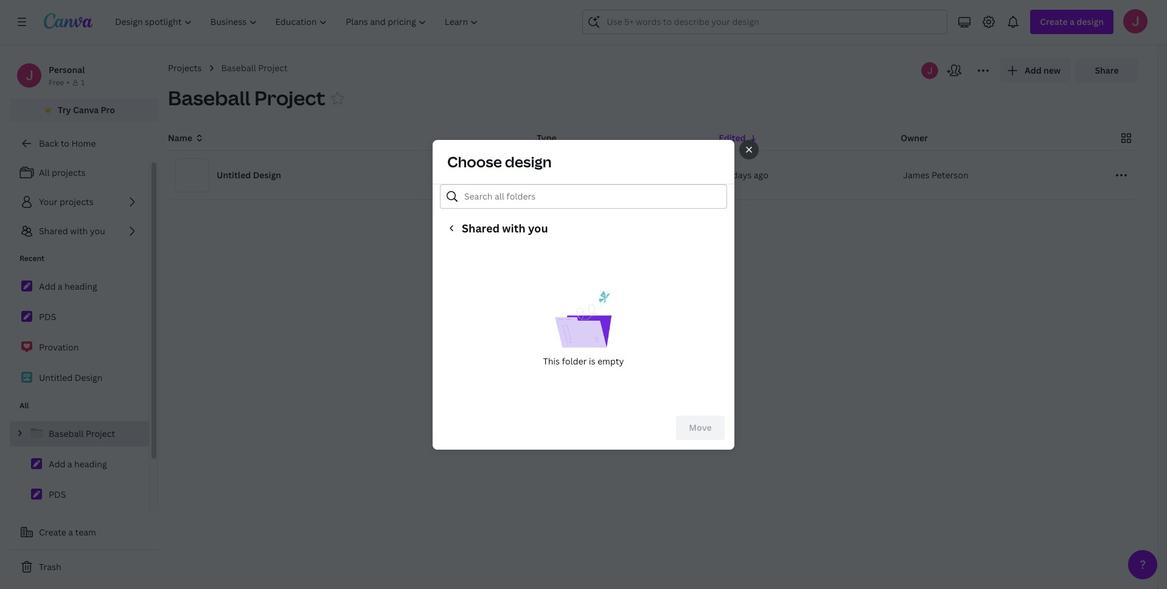Task type: vqa. For each thing, say whether or not it's contained in the screenshot.
School
no



Task type: locate. For each thing, give the bounding box(es) containing it.
0 vertical spatial untitled design
[[217, 169, 281, 181]]

projects down back to home
[[52, 167, 86, 178]]

baseball project button
[[168, 85, 326, 111]]

a
[[58, 281, 62, 292], [67, 458, 72, 470], [68, 526, 73, 538]]

0 vertical spatial untitled
[[217, 169, 251, 181]]

this folder is empty
[[543, 355, 624, 367]]

1 list from the top
[[10, 161, 149, 243]]

with
[[502, 221, 526, 235], [70, 225, 88, 237]]

baseball
[[221, 62, 256, 74], [168, 85, 250, 111], [49, 428, 84, 439]]

1 horizontal spatial design
[[253, 169, 281, 181]]

0 vertical spatial list
[[10, 161, 149, 243]]

is
[[589, 355, 596, 367]]

shared
[[462, 221, 500, 235], [39, 225, 68, 237]]

1 vertical spatial add a heading link
[[10, 452, 149, 477]]

edited button
[[719, 131, 758, 145]]

baseball up baseball project button
[[221, 62, 256, 74]]

list
[[10, 161, 149, 243], [10, 274, 149, 391], [10, 421, 149, 568]]

1 horizontal spatial untitled
[[217, 169, 251, 181]]

you
[[528, 221, 548, 235], [90, 225, 105, 237]]

home
[[71, 138, 96, 149]]

your projects link
[[10, 190, 149, 214]]

1 vertical spatial add
[[49, 458, 65, 470]]

shared with you link
[[10, 219, 149, 243]]

3 list from the top
[[10, 421, 149, 568]]

create
[[39, 526, 66, 538]]

add
[[39, 281, 56, 292], [49, 458, 65, 470]]

a inside create a team button
[[68, 526, 73, 538]]

0 vertical spatial projects
[[52, 167, 86, 178]]

try
[[58, 104, 71, 116]]

design
[[253, 169, 281, 181], [75, 372, 103, 383]]

0 vertical spatial add a heading
[[39, 281, 97, 292]]

project inside button
[[254, 85, 326, 111]]

0 vertical spatial pds
[[39, 311, 56, 323]]

project
[[258, 62, 288, 74], [254, 85, 326, 111], [86, 428, 115, 439]]

create a team button
[[10, 520, 158, 545]]

shared with you inside shared with you link
[[39, 225, 105, 237]]

move button
[[676, 415, 725, 440]]

projects
[[52, 167, 86, 178], [60, 196, 94, 208]]

all projects
[[39, 167, 86, 178]]

all
[[39, 167, 50, 178], [19, 401, 29, 411]]

days
[[733, 169, 752, 181]]

1 vertical spatial baseball
[[168, 85, 250, 111]]

1 vertical spatial heading
[[74, 458, 107, 470]]

pds
[[39, 311, 56, 323], [49, 489, 66, 500]]

type
[[537, 132, 557, 144]]

2 vertical spatial list
[[10, 421, 149, 568]]

pro
[[101, 104, 115, 116]]

1 vertical spatial add a heading
[[49, 458, 107, 470]]

1 vertical spatial project
[[254, 85, 326, 111]]

None search field
[[583, 10, 948, 34]]

back to home
[[39, 138, 96, 149]]

2 vertical spatial baseball
[[49, 428, 84, 439]]

pds up create
[[49, 489, 66, 500]]

canva
[[73, 104, 99, 116]]

2 vertical spatial project
[[86, 428, 115, 439]]

baseball project link down untitled design link
[[10, 421, 149, 447]]

free
[[49, 77, 64, 88]]

1 horizontal spatial with
[[502, 221, 526, 235]]

you down your projects 'link'
[[90, 225, 105, 237]]

0 horizontal spatial untitled
[[39, 372, 73, 383]]

1 horizontal spatial shared with you
[[462, 221, 548, 235]]

add a heading link
[[10, 274, 149, 299], [10, 452, 149, 477]]

0 horizontal spatial all
[[19, 401, 29, 411]]

1
[[81, 77, 85, 88]]

1 vertical spatial pds
[[49, 489, 66, 500]]

all inside 'link'
[[39, 167, 50, 178]]

pds link up team
[[10, 482, 149, 508]]

projects right your on the top left of page
[[60, 196, 94, 208]]

folder
[[562, 355, 587, 367]]

heading for 1st add a heading link from the bottom of the page
[[74, 458, 107, 470]]

1 vertical spatial list
[[10, 274, 149, 391]]

0 vertical spatial heading
[[65, 281, 97, 292]]

baseball down untitled design link
[[49, 428, 84, 439]]

2 vertical spatial a
[[68, 526, 73, 538]]

0 horizontal spatial baseball project link
[[10, 421, 149, 447]]

1 vertical spatial all
[[19, 401, 29, 411]]

1 vertical spatial pds link
[[10, 482, 149, 508]]

add a heading
[[39, 281, 97, 292], [49, 458, 107, 470]]

list containing baseball project
[[10, 421, 149, 568]]

baseball down projects link
[[168, 85, 250, 111]]

shared with you
[[462, 221, 548, 235], [39, 225, 105, 237]]

1 horizontal spatial untitled design
[[217, 169, 281, 181]]

0 horizontal spatial shared with you
[[39, 225, 105, 237]]

0 vertical spatial all
[[39, 167, 50, 178]]

untitled inside untitled design link
[[39, 372, 73, 383]]

1 vertical spatial untitled
[[39, 372, 73, 383]]

0 vertical spatial baseball project
[[221, 62, 288, 74]]

untitled
[[217, 169, 251, 181], [39, 372, 73, 383]]

1 horizontal spatial all
[[39, 167, 50, 178]]

edited
[[719, 132, 746, 144]]

heading
[[65, 281, 97, 292], [74, 458, 107, 470]]

0 horizontal spatial you
[[90, 225, 105, 237]]

pds link
[[10, 304, 149, 330], [10, 482, 149, 508]]

1 horizontal spatial baseball project link
[[221, 61, 288, 75]]

0 vertical spatial add
[[39, 281, 56, 292]]

pds link up provation link
[[10, 304, 149, 330]]

0 horizontal spatial untitled design
[[39, 372, 103, 383]]

all projects link
[[10, 161, 149, 185]]

design
[[505, 151, 552, 171]]

0 vertical spatial design
[[253, 169, 281, 181]]

baseball project link up baseball project button
[[221, 61, 288, 75]]

you down doc
[[528, 221, 548, 235]]

untitled design
[[217, 169, 281, 181], [39, 372, 103, 383]]

2 list from the top
[[10, 274, 149, 391]]

baseball project
[[221, 62, 288, 74], [168, 85, 326, 111], [49, 428, 115, 439]]

pds for 1st pds link from the top of the page
[[39, 311, 56, 323]]

ago
[[754, 169, 769, 181]]

0 vertical spatial pds link
[[10, 304, 149, 330]]

1 vertical spatial untitled design
[[39, 372, 103, 383]]

0 horizontal spatial with
[[70, 225, 88, 237]]

projects for your projects
[[60, 196, 94, 208]]

pds up 'provation'
[[39, 311, 56, 323]]

0 horizontal spatial design
[[75, 372, 103, 383]]

0 vertical spatial add a heading link
[[10, 274, 149, 299]]

try canva pro button
[[10, 99, 158, 122]]

untitled design inside list
[[39, 372, 103, 383]]

provation link
[[10, 335, 149, 360]]

•
[[66, 77, 69, 88]]

21 days ago
[[721, 169, 769, 181]]

project for baseball project button
[[254, 85, 326, 111]]

1 vertical spatial projects
[[60, 196, 94, 208]]

0 vertical spatial project
[[258, 62, 288, 74]]

back
[[39, 138, 59, 149]]

james
[[903, 169, 930, 181]]

pds for first pds link from the bottom of the page
[[49, 489, 66, 500]]

baseball project link
[[221, 61, 288, 75], [10, 421, 149, 447]]

trash
[[39, 561, 61, 573]]

1 add a heading link from the top
[[10, 274, 149, 299]]

owner
[[901, 132, 928, 144]]



Task type: describe. For each thing, give the bounding box(es) containing it.
share
[[1095, 65, 1119, 76]]

doc
[[539, 169, 556, 181]]

all for all projects
[[39, 167, 50, 178]]

all for all
[[19, 401, 29, 411]]

try canva pro
[[58, 104, 115, 116]]

back to home link
[[10, 131, 158, 156]]

move
[[689, 422, 712, 433]]

your projects
[[39, 196, 94, 208]]

name button
[[168, 131, 204, 145]]

create a team
[[39, 526, 96, 538]]

team
[[75, 526, 96, 538]]

1 vertical spatial baseball project link
[[10, 421, 149, 447]]

choose
[[447, 151, 502, 171]]

share button
[[1076, 58, 1139, 83]]

21
[[721, 169, 731, 181]]

2 add a heading link from the top
[[10, 452, 149, 477]]

this
[[543, 355, 560, 367]]

1 vertical spatial a
[[67, 458, 72, 470]]

1 pds link from the top
[[10, 304, 149, 330]]

Search all folders search field
[[464, 185, 719, 208]]

2 pds link from the top
[[10, 482, 149, 508]]

1 horizontal spatial you
[[528, 221, 548, 235]]

projects
[[168, 62, 202, 74]]

add a heading for second add a heading link from the bottom of the page
[[39, 281, 97, 292]]

choose design
[[447, 151, 552, 171]]

list containing all projects
[[10, 161, 149, 243]]

projects for all projects
[[52, 167, 86, 178]]

1 vertical spatial baseball project
[[168, 85, 326, 111]]

project for top baseball project link
[[258, 62, 288, 74]]

2 vertical spatial baseball project
[[49, 428, 115, 439]]

baseball inside button
[[168, 85, 250, 111]]

your
[[39, 196, 58, 208]]

list containing add a heading
[[10, 274, 149, 391]]

projects link
[[168, 61, 202, 75]]

project inside list
[[86, 428, 115, 439]]

free •
[[49, 77, 69, 88]]

1 horizontal spatial shared
[[462, 221, 500, 235]]

0 horizontal spatial shared
[[39, 225, 68, 237]]

james peterson
[[903, 169, 969, 181]]

1 vertical spatial design
[[75, 372, 103, 383]]

peterson
[[932, 169, 969, 181]]

0 vertical spatial baseball
[[221, 62, 256, 74]]

trash link
[[10, 555, 158, 579]]

add a heading for 1st add a heading link from the bottom of the page
[[49, 458, 107, 470]]

recent
[[19, 253, 44, 264]]

to
[[61, 138, 69, 149]]

empty
[[598, 355, 624, 367]]

untitled design link
[[10, 365, 149, 391]]

name
[[168, 132, 192, 144]]

personal
[[49, 64, 85, 75]]

provation
[[39, 341, 79, 353]]

top level navigation element
[[107, 10, 489, 34]]

0 vertical spatial baseball project link
[[221, 61, 288, 75]]

heading for second add a heading link from the bottom of the page
[[65, 281, 97, 292]]

0 vertical spatial a
[[58, 281, 62, 292]]



